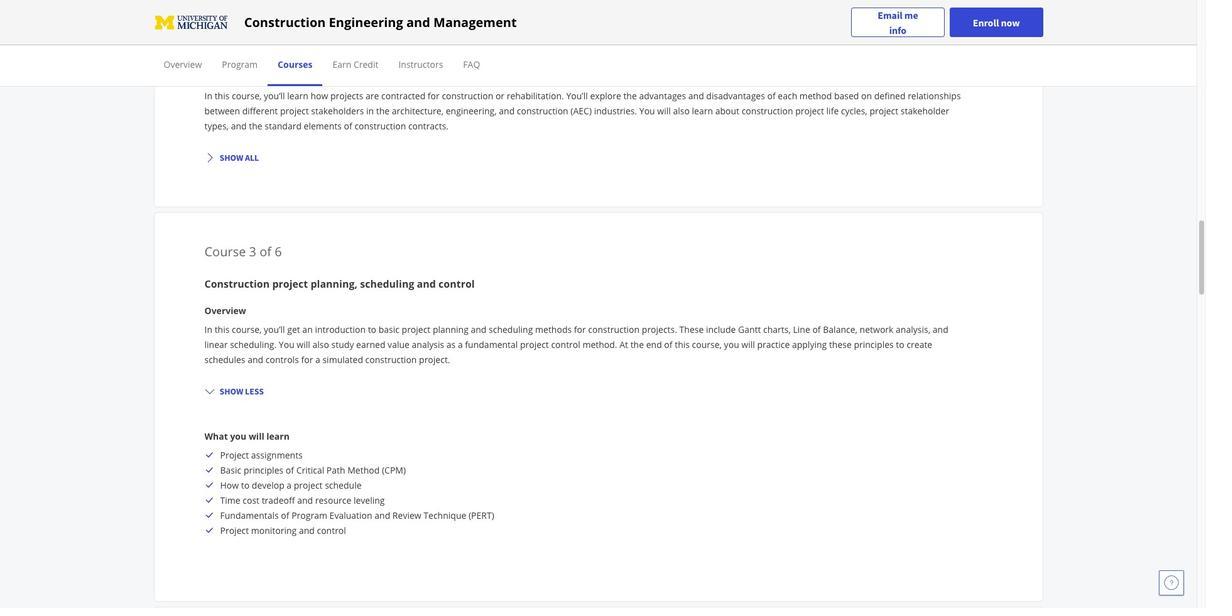 Task type: locate. For each thing, give the bounding box(es) containing it.
1 horizontal spatial to
[[368, 324, 376, 336]]

tradeoff
[[262, 495, 295, 506]]

these
[[829, 339, 852, 351]]

in up linear
[[204, 324, 212, 336]]

practice
[[757, 339, 790, 351]]

and right advantages
[[688, 90, 704, 102]]

for up architecture, at the left of the page
[[428, 90, 440, 102]]

1 vertical spatial you'll
[[264, 324, 285, 336]]

0 horizontal spatial you
[[279, 339, 294, 351]]

earn
[[333, 58, 351, 70]]

0 vertical spatial overview
[[164, 58, 202, 70]]

for
[[428, 90, 440, 102], [574, 324, 586, 336], [301, 354, 313, 366]]

cost
[[243, 495, 259, 506]]

1 vertical spatial to
[[896, 339, 904, 351]]

0 horizontal spatial overview
[[164, 58, 202, 70]]

and right analysis,
[[933, 324, 948, 336]]

you
[[639, 105, 655, 117], [279, 339, 294, 351]]

balance,
[[823, 324, 857, 336]]

project monitoring and control
[[220, 525, 346, 537]]

project for project assignments
[[220, 449, 249, 461]]

0 horizontal spatial also
[[313, 339, 329, 351]]

(aec)
[[571, 105, 592, 117]]

show left less
[[220, 386, 243, 397]]

engineering,
[[446, 105, 497, 117]]

controls
[[266, 354, 299, 366]]

earn credit
[[333, 58, 378, 70]]

you'll inside in this course, you'll learn how projects are contracted for construction or rehabilitation. you'll explore the advantages and disadvantages of each method based on defined relationships between different project stakeholders in the architecture, engineering, and construction (aec) industries. you will also learn about construction project life cycles, project stakeholder types, and the standard elements of construction contracts.
[[264, 90, 285, 102]]

methods
[[535, 324, 572, 336]]

this for course 3 of 6
[[215, 324, 230, 336]]

1 you'll from the top
[[264, 90, 285, 102]]

0 vertical spatial in
[[204, 90, 212, 102]]

0 vertical spatial for
[[428, 90, 440, 102]]

help center image
[[1164, 575, 1179, 590]]

learn up assignments
[[267, 430, 290, 442]]

critical
[[296, 464, 324, 476]]

0 horizontal spatial for
[[301, 354, 313, 366]]

you'll
[[566, 90, 588, 102]]

2 6 from the top
[[275, 243, 282, 260]]

learn left about at the top right of page
[[692, 105, 713, 117]]

2 vertical spatial course,
[[692, 339, 722, 351]]

1 vertical spatial a
[[315, 354, 320, 366]]

credit
[[354, 58, 378, 70]]

assignments
[[251, 449, 303, 461]]

6 right 3
[[275, 243, 282, 260]]

1 horizontal spatial you
[[724, 339, 739, 351]]

control
[[438, 277, 475, 291], [551, 339, 580, 351], [317, 525, 346, 537]]

0 vertical spatial construction
[[244, 14, 326, 30]]

1 vertical spatial this
[[215, 324, 230, 336]]

0 vertical spatial you
[[724, 339, 739, 351]]

show less button
[[199, 380, 269, 403]]

program
[[222, 58, 258, 70], [292, 510, 327, 522]]

you'll up different at the left top
[[264, 90, 285, 102]]

and up planning
[[417, 277, 436, 291]]

show left all
[[220, 152, 243, 163]]

6 right 2
[[275, 10, 282, 27]]

you'll inside in this course, you'll get an introduction to basic project planning and scheduling methods for construction projects. these include gantt charts, line of balance, network analysis, and linear scheduling. you will also study earned value analysis as a fundamental project control method. at the end of this course, you will practice applying these principles to create schedules and controls for a simulated construction project.
[[264, 324, 285, 336]]

on
[[861, 90, 872, 102]]

0 vertical spatial also
[[673, 105, 690, 117]]

program down course 2 of 6
[[222, 58, 258, 70]]

also down "an"
[[313, 339, 329, 351]]

1 6 from the top
[[275, 10, 282, 27]]

course, inside in this course, you'll learn how projects are contracted for construction or rehabilitation. you'll explore the advantages and disadvantages of each method based on defined relationships between different project stakeholders in the architecture, engineering, and construction (aec) industries. you will also learn about construction project life cycles, project stakeholder types, and the standard elements of construction contracts.
[[232, 90, 262, 102]]

also down advantages
[[673, 105, 690, 117]]

learn left how
[[287, 90, 308, 102]]

study
[[331, 339, 354, 351]]

based
[[834, 90, 859, 102]]

2 vertical spatial for
[[301, 354, 313, 366]]

in
[[204, 90, 212, 102], [204, 324, 212, 336]]

a right as
[[458, 339, 463, 351]]

0 vertical spatial project
[[220, 449, 249, 461]]

in inside in this course, you'll get an introduction to basic project planning and scheduling methods for construction projects. these include gantt charts, line of balance, network analysis, and linear scheduling. you will also study earned value analysis as a fundamental project control method. at the end of this course, you will practice applying these principles to create schedules and controls for a simulated construction project.
[[204, 324, 212, 336]]

you right the what
[[230, 430, 246, 442]]

1 horizontal spatial scheduling
[[489, 324, 533, 336]]

(pert)
[[469, 510, 494, 522]]

a left simulated
[[315, 354, 320, 366]]

1 horizontal spatial a
[[315, 354, 320, 366]]

course, down include on the bottom right of the page
[[692, 339, 722, 351]]

method
[[800, 90, 832, 102]]

2 in from the top
[[204, 324, 212, 336]]

time cost tradeoff and resource leveling
[[220, 495, 385, 506]]

1 horizontal spatial for
[[428, 90, 440, 102]]

0 horizontal spatial principles
[[244, 464, 283, 476]]

1 vertical spatial show
[[220, 386, 243, 397]]

1 horizontal spatial control
[[438, 277, 475, 291]]

overview down university of michigan 'image'
[[164, 58, 202, 70]]

and down or
[[499, 105, 515, 117]]

of up project monitoring and control
[[281, 510, 289, 522]]

about
[[715, 105, 739, 117]]

between
[[204, 105, 240, 117]]

1 project from the top
[[220, 449, 249, 461]]

1 vertical spatial 6
[[275, 243, 282, 260]]

1 vertical spatial construction
[[204, 43, 270, 57]]

construction up the construction project delivery systems at the left top of page
[[244, 14, 326, 30]]

1 vertical spatial you
[[279, 339, 294, 351]]

0 vertical spatial this
[[215, 90, 230, 102]]

0 horizontal spatial a
[[287, 479, 292, 491]]

what you will learn
[[204, 430, 290, 442]]

basic
[[379, 324, 399, 336]]

basic
[[220, 464, 241, 476]]

1 in from the top
[[204, 90, 212, 102]]

1 horizontal spatial also
[[673, 105, 690, 117]]

to up earned
[[368, 324, 376, 336]]

0 vertical spatial learn
[[287, 90, 308, 102]]

university of michigan image
[[154, 12, 229, 32]]

basic principles of critical path method (cpm)
[[220, 464, 406, 476]]

course for course 2 of 6
[[204, 10, 246, 27]]

1 horizontal spatial overview
[[204, 305, 246, 317]]

disadvantages
[[706, 90, 765, 102]]

1 vertical spatial in
[[204, 324, 212, 336]]

to right how
[[241, 479, 250, 491]]

for up method.
[[574, 324, 586, 336]]

principles down network
[[854, 339, 894, 351]]

control inside in this course, you'll get an introduction to basic project planning and scheduling methods for construction projects. these include gantt charts, line of balance, network analysis, and linear scheduling. you will also study earned value analysis as a fundamental project control method. at the end of this course, you will practice applying these principles to create schedules and controls for a simulated construction project.
[[551, 339, 580, 351]]

the right at
[[630, 339, 644, 351]]

2 vertical spatial this
[[675, 339, 690, 351]]

1 vertical spatial overview
[[204, 305, 246, 317]]

0 vertical spatial principles
[[854, 339, 894, 351]]

for right controls in the bottom of the page
[[301, 354, 313, 366]]

a
[[458, 339, 463, 351], [315, 354, 320, 366], [287, 479, 292, 491]]

you down advantages
[[639, 105, 655, 117]]

scheduling up basic
[[360, 277, 414, 291]]

this down these
[[675, 339, 690, 351]]

the inside in this course, you'll get an introduction to basic project planning and scheduling methods for construction projects. these include gantt charts, line of balance, network analysis, and linear scheduling. you will also study earned value analysis as a fundamental project control method. at the end of this course, you will practice applying these principles to create schedules and controls for a simulated construction project.
[[630, 339, 644, 351]]

course,
[[232, 90, 262, 102], [232, 324, 262, 336], [692, 339, 722, 351]]

of right line in the right bottom of the page
[[812, 324, 821, 336]]

2 show from the top
[[220, 386, 243, 397]]

in up between
[[204, 90, 212, 102]]

courses link
[[278, 58, 312, 70]]

6
[[275, 10, 282, 27], [275, 243, 282, 260]]

2 project from the top
[[220, 525, 249, 537]]

course
[[204, 10, 246, 27], [204, 243, 246, 260]]

project assignments
[[220, 449, 303, 461]]

charts,
[[763, 324, 791, 336]]

method
[[348, 464, 380, 476]]

learn
[[287, 90, 308, 102], [692, 105, 713, 117], [267, 430, 290, 442]]

fundamentals of program evaluation and review technique (pert)
[[220, 510, 494, 522]]

1 horizontal spatial principles
[[854, 339, 894, 351]]

enroll
[[973, 16, 999, 29]]

2 course from the top
[[204, 243, 246, 260]]

1 vertical spatial for
[[574, 324, 586, 336]]

the right the in
[[376, 105, 390, 117]]

project
[[272, 43, 308, 57], [280, 105, 309, 117], [795, 105, 824, 117], [870, 105, 898, 117], [272, 277, 308, 291], [402, 324, 430, 336], [520, 339, 549, 351], [294, 479, 323, 491]]

2 vertical spatial control
[[317, 525, 346, 537]]

6 for course 2 of 6
[[275, 10, 282, 27]]

1 vertical spatial course,
[[232, 324, 262, 336]]

course for course 3 of 6
[[204, 243, 246, 260]]

of down stakeholders
[[344, 120, 352, 132]]

2 vertical spatial construction
[[204, 277, 270, 291]]

contracted
[[381, 90, 425, 102]]

1 horizontal spatial program
[[292, 510, 327, 522]]

0 vertical spatial you
[[639, 105, 655, 117]]

in this course, you'll learn how projects are contracted for construction or rehabilitation. you'll explore the advantages and disadvantages of each method based on defined relationships between different project stakeholders in the architecture, engineering, and construction (aec) industries. you will also learn about construction project life cycles, project stakeholder types, and the standard elements of construction contracts.
[[204, 90, 961, 132]]

1 course from the top
[[204, 10, 246, 27]]

of right 2
[[260, 10, 271, 27]]

you up controls in the bottom of the page
[[279, 339, 294, 351]]

this
[[215, 90, 230, 102], [215, 324, 230, 336], [675, 339, 690, 351]]

2 horizontal spatial a
[[458, 339, 463, 351]]

construction
[[442, 90, 493, 102], [517, 105, 568, 117], [742, 105, 793, 117], [355, 120, 406, 132], [588, 324, 640, 336], [365, 354, 417, 366]]

to
[[368, 324, 376, 336], [896, 339, 904, 351], [241, 479, 250, 491]]

1 vertical spatial project
[[220, 525, 249, 537]]

project up basic
[[220, 449, 249, 461]]

0 vertical spatial you'll
[[264, 90, 285, 102]]

course left 3
[[204, 243, 246, 260]]

1 vertical spatial also
[[313, 339, 329, 351]]

to left 'create'
[[896, 339, 904, 351]]

construction down value
[[365, 354, 417, 366]]

project down critical
[[294, 479, 323, 491]]

0 horizontal spatial to
[[241, 479, 250, 491]]

project down fundamentals
[[220, 525, 249, 537]]

1 show from the top
[[220, 152, 243, 163]]

in this course, you'll get an introduction to basic project planning and scheduling methods for construction projects. these include gantt charts, line of balance, network analysis, and linear scheduling. you will also study earned value analysis as a fundamental project control method. at the end of this course, you will practice applying these principles to create schedules and controls for a simulated construction project.
[[204, 324, 948, 366]]

0 vertical spatial course
[[204, 10, 246, 27]]

overview
[[164, 58, 202, 70], [204, 305, 246, 317]]

introduction
[[315, 324, 366, 336]]

project up the "analysis"
[[402, 324, 430, 336]]

a up tradeoff
[[287, 479, 292, 491]]

end
[[646, 339, 662, 351]]

2 vertical spatial learn
[[267, 430, 290, 442]]

overview link
[[164, 58, 202, 70]]

types,
[[204, 120, 229, 132]]

scheduling up fundamental
[[489, 324, 533, 336]]

program link
[[222, 58, 258, 70]]

industries.
[[594, 105, 637, 117]]

control down evaluation
[[317, 525, 346, 537]]

scheduling inside in this course, you'll get an introduction to basic project planning and scheduling methods for construction projects. these include gantt charts, line of balance, network analysis, and linear scheduling. you will also study earned value analysis as a fundamental project control method. at the end of this course, you will practice applying these principles to create schedules and controls for a simulated construction project.
[[489, 324, 533, 336]]

1 vertical spatial control
[[551, 339, 580, 351]]

for inside in this course, you'll learn how projects are contracted for construction or rehabilitation. you'll explore the advantages and disadvantages of each method based on defined relationships between different project stakeholders in the architecture, engineering, and construction (aec) industries. you will also learn about construction project life cycles, project stakeholder types, and the standard elements of construction contracts.
[[428, 90, 440, 102]]

0 vertical spatial a
[[458, 339, 463, 351]]

you'll left get
[[264, 324, 285, 336]]

schedule
[[325, 479, 362, 491]]

time
[[220, 495, 240, 506]]

this up between
[[215, 90, 230, 102]]

construction up program link
[[204, 43, 270, 57]]

0 vertical spatial control
[[438, 277, 475, 291]]

engineering
[[329, 14, 403, 30]]

control down methods
[[551, 339, 580, 351]]

0 vertical spatial course,
[[232, 90, 262, 102]]

course, up scheduling.
[[232, 324, 262, 336]]

1 vertical spatial you
[[230, 430, 246, 442]]

construction
[[244, 14, 326, 30], [204, 43, 270, 57], [204, 277, 270, 291]]

2 you'll from the top
[[264, 324, 285, 336]]

course left 2
[[204, 10, 246, 27]]

1 horizontal spatial you
[[639, 105, 655, 117]]

and down how to develop a project schedule
[[297, 495, 313, 506]]

gantt
[[738, 324, 761, 336]]

project up courses
[[272, 43, 308, 57]]

program down time cost tradeoff and resource leveling
[[292, 510, 327, 522]]

0 vertical spatial show
[[220, 152, 243, 163]]

how
[[311, 90, 328, 102]]

this up linear
[[215, 324, 230, 336]]

1 vertical spatial learn
[[692, 105, 713, 117]]

construction for construction engineering and management
[[244, 14, 326, 30]]

0 horizontal spatial program
[[222, 58, 258, 70]]

you'll
[[264, 90, 285, 102], [264, 324, 285, 336]]

control up planning
[[438, 277, 475, 291]]

construction down 'course 3 of 6'
[[204, 277, 270, 291]]

course, up different at the left top
[[232, 90, 262, 102]]

project for project monitoring and control
[[220, 525, 249, 537]]

me
[[904, 8, 918, 21]]

project down method
[[795, 105, 824, 117]]

will down advantages
[[657, 105, 671, 117]]

you down include on the bottom right of the page
[[724, 339, 739, 351]]

overview up linear
[[204, 305, 246, 317]]

0 vertical spatial 6
[[275, 10, 282, 27]]

2 horizontal spatial control
[[551, 339, 580, 351]]

project.
[[419, 354, 450, 366]]

certificate menu element
[[154, 45, 1043, 86]]

this inside in this course, you'll learn how projects are contracted for construction or rehabilitation. you'll explore the advantages and disadvantages of each method based on defined relationships between different project stakeholders in the architecture, engineering, and construction (aec) industries. you will also learn about construction project life cycles, project stakeholder types, and the standard elements of construction contracts.
[[215, 90, 230, 102]]

principles down project assignments
[[244, 464, 283, 476]]

show for show less
[[220, 386, 243, 397]]

will
[[657, 105, 671, 117], [297, 339, 310, 351], [741, 339, 755, 351], [249, 430, 264, 442]]

1 vertical spatial scheduling
[[489, 324, 533, 336]]

0 vertical spatial scheduling
[[360, 277, 414, 291]]

course, for 2
[[232, 90, 262, 102]]

2 horizontal spatial for
[[574, 324, 586, 336]]

in inside in this course, you'll learn how projects are contracted for construction or rehabilitation. you'll explore the advantages and disadvantages of each method based on defined relationships between different project stakeholders in the architecture, engineering, and construction (aec) industries. you will also learn about construction project life cycles, project stakeholder types, and the standard elements of construction contracts.
[[204, 90, 212, 102]]

email
[[878, 8, 902, 21]]

in
[[366, 105, 374, 117]]

also
[[673, 105, 690, 117], [313, 339, 329, 351]]

1 vertical spatial course
[[204, 243, 246, 260]]

scheduling.
[[230, 339, 277, 351]]

0 vertical spatial program
[[222, 58, 258, 70]]



Task type: vqa. For each thing, say whether or not it's contained in the screenshot.
Financial
no



Task type: describe. For each thing, give the bounding box(es) containing it.
1 vertical spatial principles
[[244, 464, 283, 476]]

project up standard
[[280, 105, 309, 117]]

you'll for course 3 of 6
[[264, 324, 285, 336]]

and down time cost tradeoff and resource leveling
[[299, 525, 315, 537]]

at
[[620, 339, 628, 351]]

or
[[496, 90, 504, 102]]

project down defined
[[870, 105, 898, 117]]

fundamental
[[465, 339, 518, 351]]

how
[[220, 479, 239, 491]]

course 3 of 6
[[204, 243, 282, 260]]

relationships
[[908, 90, 961, 102]]

what
[[204, 430, 228, 442]]

resource
[[315, 495, 351, 506]]

network
[[860, 324, 893, 336]]

earn credit link
[[333, 58, 378, 70]]

course, for 3
[[232, 324, 262, 336]]

analysis,
[[896, 324, 930, 336]]

instructors
[[399, 58, 443, 70]]

cycles,
[[841, 105, 867, 117]]

instructors link
[[399, 58, 443, 70]]

applying
[[792, 339, 827, 351]]

also inside in this course, you'll get an introduction to basic project planning and scheduling methods for construction projects. these include gantt charts, line of balance, network analysis, and linear scheduling. you will also study earned value analysis as a fundamental project control method. at the end of this course, you will practice applying these principles to create schedules and controls for a simulated construction project.
[[313, 339, 329, 351]]

earned
[[356, 339, 385, 351]]

you inside in this course, you'll learn how projects are contracted for construction or rehabilitation. you'll explore the advantages and disadvantages of each method based on defined relationships between different project stakeholders in the architecture, engineering, and construction (aec) industries. you will also learn about construction project life cycles, project stakeholder types, and the standard elements of construction contracts.
[[639, 105, 655, 117]]

construction project planning, scheduling and control
[[204, 277, 475, 291]]

2 vertical spatial to
[[241, 479, 250, 491]]

all
[[245, 152, 259, 163]]

and up fundamental
[[471, 324, 486, 336]]

you'll for course 2 of 6
[[264, 90, 285, 102]]

and right types, at left
[[231, 120, 247, 132]]

of right 3
[[260, 243, 271, 260]]

project left planning,
[[272, 277, 308, 291]]

program inside "certificate menu" element
[[222, 58, 258, 70]]

advantages
[[639, 90, 686, 102]]

life
[[826, 105, 839, 117]]

will down "an"
[[297, 339, 310, 351]]

courses
[[278, 58, 312, 70]]

project down methods
[[520, 339, 549, 351]]

3
[[249, 243, 256, 260]]

value
[[388, 339, 410, 351]]

2
[[249, 10, 256, 27]]

an
[[302, 324, 313, 336]]

info
[[889, 24, 906, 36]]

elements
[[304, 120, 342, 132]]

enroll now
[[973, 16, 1020, 29]]

planning
[[433, 324, 469, 336]]

construction engineering and management
[[244, 14, 517, 30]]

you inside in this course, you'll get an introduction to basic project planning and scheduling methods for construction projects. these include gantt charts, line of balance, network analysis, and linear scheduling. you will also study earned value analysis as a fundamental project control method. at the end of this course, you will practice applying these principles to create schedules and controls for a simulated construction project.
[[279, 339, 294, 351]]

this for course 2 of 6
[[215, 90, 230, 102]]

contracts.
[[408, 120, 449, 132]]

construction for construction project delivery systems
[[204, 43, 270, 57]]

stakeholders
[[311, 105, 364, 117]]

as
[[447, 339, 456, 351]]

and down "leveling"
[[375, 510, 390, 522]]

principles inside in this course, you'll get an introduction to basic project planning and scheduling methods for construction projects. these include gantt charts, line of balance, network analysis, and linear scheduling. you will also study earned value analysis as a fundamental project control method. at the end of this course, you will practice applying these principles to create schedules and controls for a simulated construction project.
[[854, 339, 894, 351]]

planning,
[[311, 277, 358, 291]]

2 horizontal spatial to
[[896, 339, 904, 351]]

systems
[[354, 43, 394, 57]]

method.
[[583, 339, 617, 351]]

also inside in this course, you'll learn how projects are contracted for construction or rehabilitation. you'll explore the advantages and disadvantages of each method based on defined relationships between different project stakeholders in the architecture, engineering, and construction (aec) industries. you will also learn about construction project life cycles, project stakeholder types, and the standard elements of construction contracts.
[[673, 105, 690, 117]]

2 vertical spatial a
[[287, 479, 292, 491]]

leveling
[[354, 495, 385, 506]]

enroll now button
[[950, 8, 1043, 37]]

the down different at the left top
[[249, 120, 262, 132]]

these
[[679, 324, 704, 336]]

construction up at
[[588, 324, 640, 336]]

show for show all
[[220, 152, 243, 163]]

projects.
[[642, 324, 677, 336]]

will inside in this course, you'll learn how projects are contracted for construction or rehabilitation. you'll explore the advantages and disadvantages of each method based on defined relationships between different project stakeholders in the architecture, engineering, and construction (aec) industries. you will also learn about construction project life cycles, project stakeholder types, and the standard elements of construction contracts.
[[657, 105, 671, 117]]

schedules
[[204, 354, 245, 366]]

simulated
[[323, 354, 363, 366]]

each
[[778, 90, 797, 102]]

of left "each"
[[767, 90, 776, 102]]

construction up 'engineering,'
[[442, 90, 493, 102]]

show all
[[220, 152, 259, 163]]

6 for course 3 of 6
[[275, 243, 282, 260]]

evaluation
[[330, 510, 372, 522]]

analysis
[[412, 339, 444, 351]]

construction for construction project planning, scheduling and control
[[204, 277, 270, 291]]

construction down "each"
[[742, 105, 793, 117]]

of right end
[[664, 339, 672, 351]]

0 vertical spatial to
[[368, 324, 376, 336]]

of up how to develop a project schedule
[[286, 464, 294, 476]]

construction down 'rehabilitation.'
[[517, 105, 568, 117]]

faq link
[[463, 58, 480, 70]]

technique
[[424, 510, 466, 522]]

review
[[393, 510, 421, 522]]

management
[[433, 14, 517, 30]]

are
[[366, 90, 379, 102]]

the up industries.
[[623, 90, 637, 102]]

in for course 3 of 6
[[204, 324, 212, 336]]

(cpm)
[[382, 464, 406, 476]]

different
[[242, 105, 278, 117]]

will down gantt
[[741, 339, 755, 351]]

explore
[[590, 90, 621, 102]]

line
[[793, 324, 810, 336]]

0 horizontal spatial you
[[230, 430, 246, 442]]

and up "instructors"
[[406, 14, 430, 30]]

overview inside "certificate menu" element
[[164, 58, 202, 70]]

0 horizontal spatial scheduling
[[360, 277, 414, 291]]

you inside in this course, you'll get an introduction to basic project planning and scheduling methods for construction projects. these include gantt charts, line of balance, network analysis, and linear scheduling. you will also study earned value analysis as a fundamental project control method. at the end of this course, you will practice applying these principles to create schedules and controls for a simulated construction project.
[[724, 339, 739, 351]]

now
[[1001, 16, 1020, 29]]

rehabilitation.
[[507, 90, 564, 102]]

construction down the in
[[355, 120, 406, 132]]

1 vertical spatial program
[[292, 510, 327, 522]]

0 horizontal spatial control
[[317, 525, 346, 537]]

standard
[[265, 120, 301, 132]]

in for course 2 of 6
[[204, 90, 212, 102]]

defined
[[874, 90, 905, 102]]

construction project delivery systems
[[204, 43, 394, 57]]

develop
[[252, 479, 284, 491]]

include
[[706, 324, 736, 336]]

projects
[[330, 90, 363, 102]]

how to develop a project schedule
[[220, 479, 362, 491]]

and down scheduling.
[[248, 354, 263, 366]]

email me info button
[[851, 7, 945, 37]]

architecture,
[[392, 105, 444, 117]]

create
[[907, 339, 932, 351]]

will up project assignments
[[249, 430, 264, 442]]



